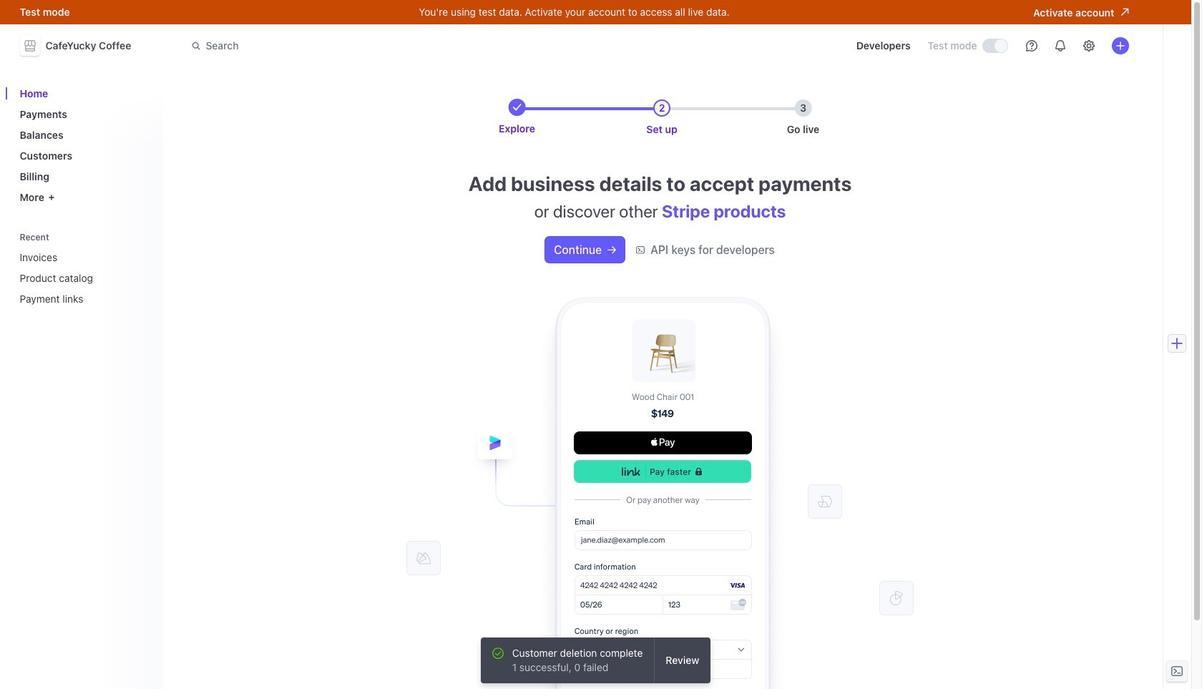 Task type: locate. For each thing, give the bounding box(es) containing it.
notifications image
[[1054, 40, 1066, 52]]

Test mode checkbox
[[983, 39, 1007, 52]]

help image
[[1026, 40, 1037, 52]]

recent element
[[14, 227, 154, 311], [14, 245, 154, 311]]

None search field
[[183, 33, 586, 59]]

core navigation links element
[[14, 82, 154, 209]]

alert dialog
[[481, 638, 711, 683]]



Task type: describe. For each thing, give the bounding box(es) containing it.
clear history image
[[140, 233, 148, 241]]

1 recent element from the top
[[14, 227, 154, 311]]

svg image
[[608, 246, 616, 254]]

2 recent element from the top
[[14, 245, 154, 311]]

Search text field
[[183, 33, 586, 59]]

settings image
[[1083, 40, 1094, 52]]



Task type: vqa. For each thing, say whether or not it's contained in the screenshot.
Settings 'image'
yes



